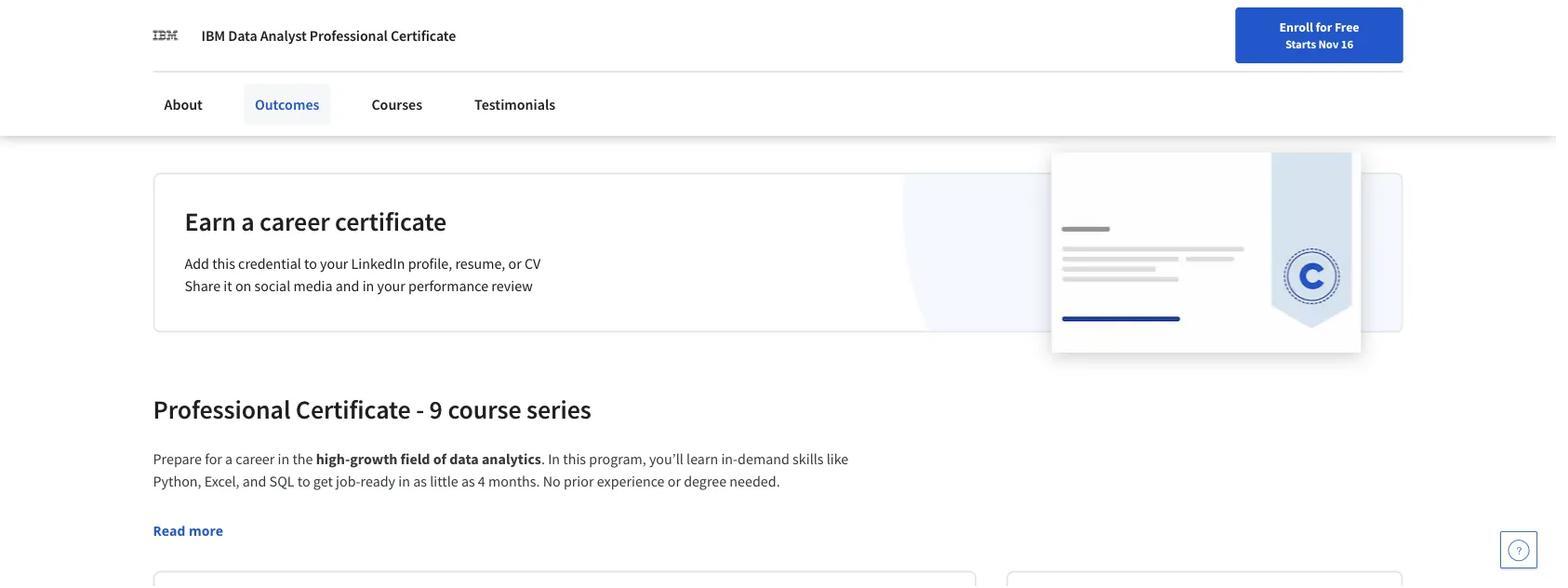 Task type: vqa. For each thing, say whether or not it's contained in the screenshot.
bottom list item
no



Task type: describe. For each thing, give the bounding box(es) containing it.
report,
[[290, 77, 330, 93]]

about
[[164, 95, 203, 114]]

months.
[[488, 472, 540, 491]]

2 as from the left
[[461, 472, 475, 491]]

data
[[228, 26, 257, 45]]

professional certificate - 9 course series
[[153, 393, 591, 425]]

the
[[293, 450, 313, 468]]

0 vertical spatial career
[[260, 205, 330, 237]]

0 horizontal spatial professional
[[153, 393, 291, 425]]

growth
[[350, 450, 398, 468]]

this inside add this credential to your linkedin profile, resume, or cv share it on social media and in your performance review
[[212, 254, 235, 273]]

prepare for a career in the high-growth field of data analytics
[[153, 450, 541, 468]]

job
[[218, 77, 239, 93]]

1 as from the left
[[413, 472, 427, 491]]

to inside add this credential to your linkedin profile, resume, or cv share it on social media and in your performance review
[[304, 254, 317, 273]]

english button
[[1166, 0, 1278, 60]]

more
[[189, 521, 223, 539]]

analytics
[[482, 450, 541, 468]]

cv
[[525, 254, 541, 273]]

1 vertical spatial career
[[236, 450, 275, 468]]

earn a career certificate
[[185, 205, 447, 237]]

ibm image
[[153, 22, 179, 48]]

high-
[[316, 450, 350, 468]]

degree
[[684, 472, 727, 491]]

help center image
[[1508, 539, 1530, 561]]

read more button
[[153, 520, 223, 540]]

show notifications image
[[1305, 23, 1328, 46]]

1 vertical spatial your
[[377, 277, 406, 295]]

media
[[293, 277, 333, 295]]

learn
[[687, 450, 718, 468]]

add
[[185, 254, 209, 273]]

on inside add this credential to your linkedin profile, resume, or cv share it on social media and in your performance review
[[235, 277, 251, 295]]

courses link
[[360, 84, 434, 125]]

testimonials
[[475, 95, 556, 114]]

program,
[[589, 450, 646, 468]]

skills
[[793, 450, 824, 468]]

and inside add this credential to your linkedin profile, resume, or cv share it on social media and in your performance review
[[336, 277, 360, 295]]

sql
[[269, 472, 295, 491]]

no
[[543, 472, 561, 491]]

on inside ¹lightcast™ job postings report, united states, 7/1/22-6/30/23. ²based on program graduate survey responses, united states 2021.
[[194, 95, 208, 112]]

responses,
[[350, 95, 408, 112]]

ibm data analyst professional certificate
[[201, 26, 456, 45]]

experience
[[597, 472, 665, 491]]

0 vertical spatial professional
[[310, 26, 388, 45]]

9
[[429, 393, 443, 425]]

postings
[[241, 77, 287, 93]]

²based
[[153, 95, 191, 112]]

7/1/22-
[[411, 77, 450, 93]]

starts
[[1286, 36, 1316, 51]]

in-
[[721, 450, 738, 468]]

for for enroll
[[1316, 19, 1332, 35]]

graduate
[[260, 95, 309, 112]]

demand
[[738, 450, 790, 468]]

in
[[548, 450, 560, 468]]

.
[[541, 450, 545, 468]]

program
[[211, 95, 257, 112]]

1 horizontal spatial a
[[241, 205, 255, 237]]

like
[[827, 450, 849, 468]]

it
[[224, 277, 232, 295]]

states
[[450, 95, 483, 112]]

0 vertical spatial certificate
[[391, 26, 456, 45]]

states,
[[372, 77, 409, 93]]

enroll
[[1280, 19, 1314, 35]]

read
[[153, 521, 185, 539]]

certificate
[[335, 205, 447, 237]]

1 vertical spatial in
[[278, 450, 290, 468]]

read more
[[153, 521, 223, 539]]

linkedin
[[351, 254, 405, 273]]

1 vertical spatial a
[[225, 450, 233, 468]]

review
[[492, 277, 533, 295]]

courses
[[372, 95, 422, 114]]



Task type: locate. For each thing, give the bounding box(es) containing it.
or
[[508, 254, 522, 273], [668, 472, 681, 491]]

1 vertical spatial on
[[235, 277, 251, 295]]

0 vertical spatial and
[[336, 277, 360, 295]]

in down field
[[398, 472, 410, 491]]

outcomes link
[[244, 84, 331, 125]]

share
[[185, 277, 221, 295]]

¹lightcast™ job postings report, united states, 7/1/22-6/30/23. ²based on program graduate survey responses, united states 2021.
[[153, 77, 515, 112]]

1 vertical spatial or
[[668, 472, 681, 491]]

and inside . in this program, you'll learn in-demand skills like python, excel, and sql to get job-ready in as little as 4 months. no prior experience or degree needed.
[[243, 472, 266, 491]]

your
[[320, 254, 348, 273], [377, 277, 406, 295]]

data
[[450, 450, 479, 468]]

series
[[527, 393, 591, 425]]

1 horizontal spatial and
[[336, 277, 360, 295]]

python,
[[153, 472, 201, 491]]

1 horizontal spatial as
[[461, 472, 475, 491]]

professional up 'prepare'
[[153, 393, 291, 425]]

0 horizontal spatial in
[[278, 450, 290, 468]]

in down linkedin
[[363, 277, 374, 295]]

. in this program, you'll learn in-demand skills like python, excel, and sql to get job-ready in as little as 4 months. no prior experience or degree needed.
[[153, 450, 852, 491]]

on right it
[[235, 277, 251, 295]]

1 horizontal spatial for
[[1316, 19, 1332, 35]]

prepare
[[153, 450, 202, 468]]

1 vertical spatial to
[[297, 472, 310, 491]]

6/30/23.
[[450, 77, 495, 93]]

credential
[[238, 254, 301, 273]]

on down ¹lightcast™
[[194, 95, 208, 112]]

0 vertical spatial to
[[304, 254, 317, 273]]

survey
[[311, 95, 347, 112]]

0 horizontal spatial united
[[333, 77, 369, 93]]

1 vertical spatial and
[[243, 472, 266, 491]]

1 horizontal spatial or
[[668, 472, 681, 491]]

as
[[413, 472, 427, 491], [461, 472, 475, 491]]

-
[[416, 393, 424, 425]]

in inside . in this program, you'll learn in-demand skills like python, excel, and sql to get job-ready in as little as 4 months. no prior experience or degree needed.
[[398, 472, 410, 491]]

analyst
[[260, 26, 307, 45]]

0 horizontal spatial as
[[413, 472, 427, 491]]

and right media
[[336, 277, 360, 295]]

about link
[[153, 84, 214, 125]]

4
[[478, 472, 485, 491]]

as left 4
[[461, 472, 475, 491]]

for up excel,
[[205, 450, 222, 468]]

1 horizontal spatial on
[[235, 277, 251, 295]]

this inside . in this program, you'll learn in-demand skills like python, excel, and sql to get job-ready in as little as 4 months. no prior experience or degree needed.
[[563, 450, 586, 468]]

to
[[304, 254, 317, 273], [297, 472, 310, 491]]

for inside the enroll for free starts nov 16
[[1316, 19, 1332, 35]]

1 horizontal spatial united
[[411, 95, 448, 112]]

certificate up 7/1/22-
[[391, 26, 456, 45]]

¹lightcast™
[[153, 77, 216, 93]]

social
[[254, 277, 291, 295]]

2021.
[[486, 95, 515, 112]]

in left the
[[278, 450, 290, 468]]

this up it
[[212, 254, 235, 273]]

0 vertical spatial united
[[333, 77, 369, 93]]

1 horizontal spatial in
[[363, 277, 374, 295]]

1 vertical spatial united
[[411, 95, 448, 112]]

or inside . in this program, you'll learn in-demand skills like python, excel, and sql to get job-ready in as little as 4 months. no prior experience or degree needed.
[[668, 472, 681, 491]]

1 horizontal spatial this
[[563, 450, 586, 468]]

as down field
[[413, 472, 427, 491]]

for for prepare
[[205, 450, 222, 468]]

united up survey
[[333, 77, 369, 93]]

enroll for free starts nov 16
[[1280, 19, 1360, 51]]

this right in
[[563, 450, 586, 468]]

0 horizontal spatial this
[[212, 254, 235, 273]]

for
[[1316, 19, 1332, 35], [205, 450, 222, 468]]

2 horizontal spatial in
[[398, 472, 410, 491]]

little
[[430, 472, 458, 491]]

resume,
[[455, 254, 506, 273]]

0 vertical spatial or
[[508, 254, 522, 273]]

1 horizontal spatial your
[[377, 277, 406, 295]]

performance
[[408, 277, 489, 295]]

english
[[1200, 21, 1245, 40]]

0 horizontal spatial and
[[243, 472, 266, 491]]

a
[[241, 205, 255, 237], [225, 450, 233, 468]]

excel,
[[204, 472, 240, 491]]

0 horizontal spatial on
[[194, 95, 208, 112]]

needed.
[[730, 472, 780, 491]]

0 horizontal spatial for
[[205, 450, 222, 468]]

in
[[363, 277, 374, 295], [278, 450, 290, 468], [398, 472, 410, 491]]

or down you'll
[[668, 472, 681, 491]]

0 vertical spatial your
[[320, 254, 348, 273]]

on
[[194, 95, 208, 112], [235, 277, 251, 295]]

career up sql
[[236, 450, 275, 468]]

0 vertical spatial for
[[1316, 19, 1332, 35]]

ready
[[361, 472, 395, 491]]

certificate up prepare for a career in the high-growth field of data analytics
[[296, 393, 411, 425]]

united
[[333, 77, 369, 93], [411, 95, 448, 112]]

career up credential
[[260, 205, 330, 237]]

get
[[313, 472, 333, 491]]

a right earn
[[241, 205, 255, 237]]

None search field
[[265, 12, 712, 49]]

free
[[1335, 19, 1360, 35]]

of
[[433, 450, 447, 468]]

0 vertical spatial this
[[212, 254, 235, 273]]

add this credential to your linkedin profile, resume, or cv share it on social media and in your performance review
[[185, 254, 541, 295]]

for up the nov
[[1316, 19, 1332, 35]]

nov
[[1319, 36, 1339, 51]]

this
[[212, 254, 235, 273], [563, 450, 586, 468]]

field
[[401, 450, 430, 468]]

and
[[336, 277, 360, 295], [243, 472, 266, 491]]

course
[[448, 393, 522, 425]]

your down linkedin
[[377, 277, 406, 295]]

0 vertical spatial on
[[194, 95, 208, 112]]

16
[[1341, 36, 1354, 51]]

coursera career certificate image
[[1052, 153, 1362, 352]]

0 horizontal spatial your
[[320, 254, 348, 273]]

0 vertical spatial in
[[363, 277, 374, 295]]

0 horizontal spatial or
[[508, 254, 522, 273]]

in inside add this credential to your linkedin profile, resume, or cv share it on social media and in your performance review
[[363, 277, 374, 295]]

1 horizontal spatial professional
[[310, 26, 388, 45]]

1 vertical spatial for
[[205, 450, 222, 468]]

2 vertical spatial in
[[398, 472, 410, 491]]

career
[[260, 205, 330, 237], [236, 450, 275, 468]]

0 vertical spatial a
[[241, 205, 255, 237]]

ibm
[[201, 26, 225, 45]]

testimonials link
[[463, 84, 567, 125]]

or inside add this credential to your linkedin profile, resume, or cv share it on social media and in your performance review
[[508, 254, 522, 273]]

to left get
[[297, 472, 310, 491]]

outcomes
[[255, 95, 319, 114]]

united down 7/1/22-
[[411, 95, 448, 112]]

profile,
[[408, 254, 452, 273]]

professional
[[310, 26, 388, 45], [153, 393, 291, 425]]

1 vertical spatial certificate
[[296, 393, 411, 425]]

you'll
[[649, 450, 684, 468]]

1 vertical spatial this
[[563, 450, 586, 468]]

1 vertical spatial professional
[[153, 393, 291, 425]]

or left cv
[[508, 254, 522, 273]]

a up excel,
[[225, 450, 233, 468]]

prior
[[564, 472, 594, 491]]

earn
[[185, 205, 236, 237]]

certificate
[[391, 26, 456, 45], [296, 393, 411, 425]]

job-
[[336, 472, 361, 491]]

0 horizontal spatial a
[[225, 450, 233, 468]]

your up media
[[320, 254, 348, 273]]

to inside . in this program, you'll learn in-demand skills like python, excel, and sql to get job-ready in as little as 4 months. no prior experience or degree needed.
[[297, 472, 310, 491]]

professional up ¹lightcast™ job postings report, united states, 7/1/22-6/30/23. ²based on program graduate survey responses, united states 2021.
[[310, 26, 388, 45]]

to up media
[[304, 254, 317, 273]]

and left sql
[[243, 472, 266, 491]]



